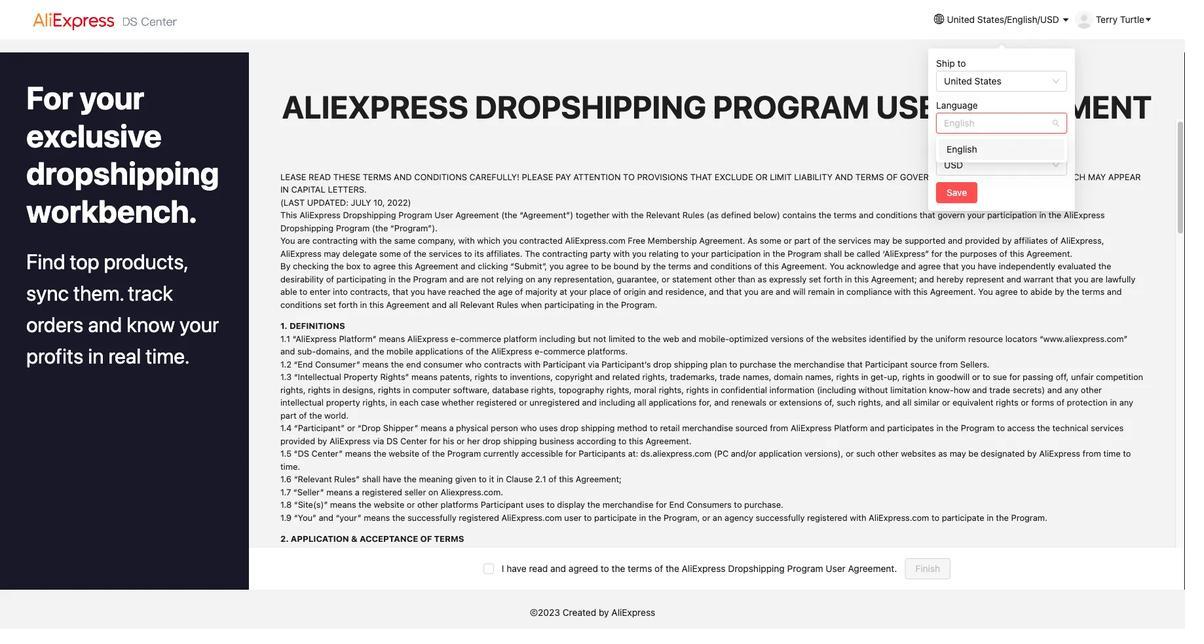 Task type: vqa. For each thing, say whether or not it's contained in the screenshot.
'For your exclusive dropshipping workbench.'
yes



Task type: locate. For each thing, give the bounding box(es) containing it.
1 vertical spatial of
[[420, 533, 432, 543]]

"you"
[[294, 512, 316, 522]]

terms
[[363, 171, 392, 181], [856, 171, 884, 181], [434, 533, 464, 543]]

down image
[[1053, 161, 1060, 169]]

2.1 right clause
[[535, 474, 546, 484]]

of down accessible
[[549, 474, 557, 484]]

search image
[[1053, 119, 1060, 127]]

relevant down "reached"
[[460, 299, 494, 309]]

agreement. down hereby
[[930, 286, 976, 296]]

such
[[837, 397, 856, 407], [856, 448, 876, 458]]

other inside lease read these terms and conditions carefully! please pay attention to provisions that exclude or limit liability and terms of governing law and jurisdiction, which may appear in capital letters. (last updated: july 10, 2022) this aliexpress dropshipping program user agreement (the "agreement") together with the relevant rules (as defined below) contains the terms and conditions that govern your participation in the aliexpress dropshipping program (the "program"). you are contracting with the same company, with which you contracted aliexpress.com free membership agreement. as some or part of the services may be supported and provided by affiliates of aliexpress, aliexpress may delegate some of the services to its affiliates. the contracting party with you relating to your participation in the program shall be called 'aliexpress" for the purposes of this agreement. by checking the box to agree this agreement and clicking "submit", you agree to be bound by the terms and conditions of this agreement. you acknowledge and agree that you have independently evaluated the desirability of participating in the program and are not relying on any representation, guarantee, or statement other than as expressly set forth in this agreement; and hereby represent and warrant that you are lawfully able to enter into contracts, that you have reached the age of majority at your place of origin and residence, and that you are and will remain in compliance with this agreement. you agree to abide by the terms and conditions set forth in this agreement and all relevant rules when participating in the program.
[[715, 274, 736, 283]]

rights down secrets)
[[996, 397, 1019, 407]]

0 vertical spatial a
[[449, 423, 454, 432]]

0 horizontal spatial 2.1
[[280, 546, 292, 556]]

any down off,
[[1065, 384, 1079, 394]]

merchandise left end
[[603, 499, 654, 509]]

1 horizontal spatial participation
[[988, 210, 1037, 219]]

2.1 down 2.
[[280, 546, 292, 556]]

who up patents,
[[465, 359, 482, 369]]

participant
[[543, 359, 586, 369], [865, 359, 908, 369], [481, 499, 524, 509]]

1 horizontal spatial including
[[599, 397, 635, 407]]

1 vertical spatial commerce
[[544, 346, 585, 356]]

1 horizontal spatial on
[[526, 274, 536, 283]]

lease read these terms and conditions carefully! please pay attention to provisions that exclude or limit liability and terms of governing law and jurisdiction, which may appear in capital letters. (last updated: july 10, 2022) this aliexpress dropshipping program user agreement (the "agreement") together with the relevant rules (as defined below) contains the terms and conditions that govern your participation in the aliexpress dropshipping program (the "program"). you are contracting with the same company, with which you contracted aliexpress.com free membership agreement. as some or part of the services may be supported and provided by affiliates of aliexpress, aliexpress may delegate some of the services to its affiliates. the contracting party with you relating to your participation in the program shall be called 'aliexpress" for the purposes of this agreement. by checking the box to agree this agreement and clicking "submit", you agree to be bound by the terms and conditions of this agreement. you acknowledge and agree that you have independently evaluated the desirability of participating in the program and are not relying on any representation, guarantee, or statement other than as expressly set forth in this agreement; and hereby represent and warrant that you are lawfully able to enter into contracts, that you have reached the age of majority at your place of origin and residence, and that you are and will remain in compliance with this agreement. you agree to abide by the terms and conditions set forth in this agreement and all relevant rules when participating in the program.
[[280, 171, 1141, 309]]

None search field
[[944, 113, 1060, 133]]

0 horizontal spatial time.
[[146, 343, 190, 368]]

1 horizontal spatial names,
[[806, 372, 834, 381]]

created
[[563, 607, 596, 618]]

have right i on the left bottom of the page
[[507, 563, 527, 574]]

you down free
[[632, 248, 647, 258]]

2 successfully from the left
[[756, 512, 805, 522]]

ds
[[387, 435, 398, 445], [1026, 546, 1038, 556], [741, 610, 753, 620]]

(last
[[280, 197, 305, 207]]

2 vertical spatial merchandise
[[603, 499, 654, 509]]

to
[[958, 58, 966, 69], [464, 248, 472, 258], [681, 248, 689, 258], [363, 261, 371, 271], [591, 261, 599, 271], [300, 286, 308, 296], [1021, 286, 1029, 296], [638, 333, 646, 343], [730, 359, 738, 369], [500, 372, 508, 381], [983, 372, 991, 381], [650, 423, 658, 432], [997, 423, 1005, 432], [619, 435, 627, 445], [1123, 448, 1131, 458], [479, 474, 487, 484], [547, 499, 555, 509], [734, 499, 742, 509], [584, 512, 592, 522], [932, 512, 940, 522], [861, 546, 869, 556], [1001, 546, 1009, 556], [601, 563, 609, 574], [824, 610, 832, 620]]

1 vertical spatial this
[[294, 546, 311, 556]]

your down 'representation,'
[[570, 286, 587, 296]]

0 vertical spatial websites
[[832, 333, 867, 343]]

agreement; inside lease read these terms and conditions carefully! please pay attention to provisions that exclude or limit liability and terms of governing law and jurisdiction, which may appear in capital letters. (last updated: july 10, 2022) this aliexpress dropshipping program user agreement (the "agreement") together with the relevant rules (as defined below) contains the terms and conditions that govern your participation in the aliexpress dropshipping program (the "program"). you are contracting with the same company, with which you contracted aliexpress.com free membership agreement. as some or part of the services may be supported and provided by affiliates of aliexpress, aliexpress may delegate some of the services to its affiliates. the contracting party with you relating to your participation in the program shall be called 'aliexpress" for the purposes of this agreement. by checking the box to agree this agreement and clicking "submit", you agree to be bound by the terms and conditions of this agreement. you acknowledge and agree that you have independently evaluated the desirability of participating in the program and are not relying on any representation, guarantee, or statement other than as expressly set forth in this agreement; and hereby represent and warrant that you are lawfully able to enter into contracts, that you have reached the age of majority at your place of origin and residence, and that you are and will remain in compliance with this agreement. you agree to abide by the terms and conditions set forth in this agreement and all relevant rules when participating in the program.
[[871, 274, 917, 283]]

some right as
[[760, 235, 782, 245]]

caret down image
[[1145, 16, 1153, 24], [1145, 16, 1153, 24], [1062, 16, 1070, 24]]

participant's
[[602, 359, 651, 369]]

be up "'aliexpress""
[[893, 235, 903, 245]]

your inside find top products, sync them. track orders and know your profits in real time.
[[180, 312, 219, 336]]

0 horizontal spatial part
[[280, 410, 297, 420]]

1 vertical spatial set
[[324, 299, 336, 309]]

part inside "1. definitions 1.1 "aliexpress platform" means aliexpress e-commerce platform including but not limited to the web and mobile-optimized versions of the websites identified by the uniform resource locators "www.aliexpress.com" and sub-domains, and the mobile applications of the aliexpress e-commerce platforms. 1.2 "end consumer" means the end consumer who contracts with participant via participant's drop shipping plan to purchase the merchandise that participant source from sellers. 1.3 "intellectual property rights" means patents, rights to inventions, copyright and related rights, trademarks, trade names, domain names, rights in get-up, rights in goodwill or to sue for passing off, unfair competition rights, rights in designs, rights in computer software, database rights, topography rights, moral rights, rights in confidential information (including without limitation know-how and trade secrets) and any other intellectual property rights, in each case whether registered or unregistered and including all applications for, and renewals or extensions of, such rights, and all similar or equivalent rights or forms of protection in any part of the world. 1.4 "participant" or "drop shipper" means a physical person who uses drop shipping method to retail merchandise sourced from aliexpress platform and participates in the program to access the technical services provided by aliexpress via ds center for his or her drop shipping business according to this agreement. 1.5 "ds center" means the website of the program currently accessible for participants at: ds.aliexpress.com (pc and/or application versions), or such other websites as may be designated by aliexpress from time to time. 1.6 "relevant rules" shall have the meaning given to it in clause 2.1 of this agreement; 1.7 "seller" means a registered seller on aliexpress.com. 1.8 "site(s)" means the website or other platforms participant uses to display the merchandise for end consumers to purchase. 1.9 "you" and "your" means the successfully registered aliexpress.com user to participate in the program, or an agency successfully registered with aliexpress.com to participate in the program."
[[280, 410, 297, 420]]

0 horizontal spatial user
[[435, 210, 453, 219]]

0 horizontal spatial program.
[[621, 299, 658, 309]]

1 horizontal spatial part
[[795, 235, 811, 245]]

forms
[[1032, 397, 1055, 407]]

agreement
[[964, 88, 1152, 125]]

activities
[[931, 546, 966, 556]]

©2023 created by aliexpress
[[530, 607, 655, 618]]

1 horizontal spatial agreement;
[[871, 274, 917, 283]]

1 vertical spatial not
[[593, 333, 606, 343]]

of
[[813, 235, 821, 245], [1051, 235, 1059, 245], [403, 248, 411, 258], [1000, 248, 1008, 258], [754, 261, 762, 271], [326, 274, 334, 283], [515, 286, 523, 296], [613, 286, 622, 296], [806, 333, 814, 343], [466, 346, 474, 356], [1057, 397, 1065, 407], [299, 410, 307, 420], [422, 448, 430, 458], [549, 474, 557, 484], [903, 546, 911, 556], [655, 563, 663, 574], [384, 584, 392, 594]]

agree up hereby
[[919, 261, 941, 271]]

access
[[1008, 423, 1035, 432]]

as left published
[[502, 610, 511, 620]]

(d) any and all rules, policies, and terms and conditions as published and amended by aliexpress and posted on the ds center from time to time.
[[280, 610, 855, 620]]

by up guarantee,
[[641, 261, 651, 271]]

how
[[954, 384, 970, 394]]

1 horizontal spatial forth
[[824, 274, 843, 283]]

are up "reached"
[[466, 274, 479, 283]]

(the down 10,
[[372, 222, 388, 232]]

united for united states
[[944, 76, 972, 87]]

this up compliance
[[855, 274, 869, 283]]

together inside lease read these terms and conditions carefully! please pay attention to provisions that exclude or limit liability and terms of governing law and jurisdiction, which may appear in capital letters. (last updated: july 10, 2022) this aliexpress dropshipping program user agreement (the "agreement") together with the relevant rules (as defined below) contains the terms and conditions that govern your participation in the aliexpress dropshipping program (the "program"). you are contracting with the same company, with which you contracted aliexpress.com free membership agreement. as some or part of the services may be supported and provided by affiliates of aliexpress, aliexpress may delegate some of the services to its affiliates. the contracting party with you relating to your participation in the program shall be called 'aliexpress" for the purposes of this agreement. by checking the box to agree this agreement and clicking "submit", you agree to be bound by the terms and conditions of this agreement. you acknowledge and agree that you have independently evaluated the desirability of participating in the program and are not relying on any representation, guarantee, or statement other than as expressly set forth in this agreement; and hereby represent and warrant that you are lawfully able to enter into contracts, that you have reached the age of majority at your place of origin and residence, and that you are and will remain in compliance with this agreement. you agree to abide by the terms and conditions set forth in this agreement and all relevant rules when participating in the program.
[[576, 210, 610, 219]]

and right origin on the right top of the page
[[649, 286, 663, 296]]

0 horizontal spatial as
[[502, 610, 511, 620]]

at
[[560, 286, 568, 296]]

commerce down "but"
[[544, 346, 585, 356]]

end
[[669, 499, 685, 509]]

0 horizontal spatial trade
[[720, 372, 741, 381]]

aliexpress.com.
[[441, 487, 503, 496]]

2 vertical spatial any
[[1120, 397, 1134, 407]]

physical
[[456, 423, 489, 432]]

center inside "1. definitions 1.1 "aliexpress platform" means aliexpress e-commerce platform including but not limited to the web and mobile-optimized versions of the websites identified by the uniform resource locators "www.aliexpress.com" and sub-domains, and the mobile applications of the aliexpress e-commerce platforms. 1.2 "end consumer" means the end consumer who contracts with participant via participant's drop shipping plan to purchase the merchandise that participant source from sellers. 1.3 "intellectual property rights" means patents, rights to inventions, copyright and related rights, trademarks, trade names, domain names, rights in get-up, rights in goodwill or to sue for passing off, unfair competition rights, rights in designs, rights in computer software, database rights, topography rights, moral rights, rights in confidential information (including without limitation know-how and trade secrets) and any other intellectual property rights, in each case whether registered or unregistered and including all applications for, and renewals or extensions of, such rights, and all similar or equivalent rights or forms of protection in any part of the world. 1.4 "participant" or "drop shipper" means a physical person who uses drop shipping method to retail merchandise sourced from aliexpress platform and participates in the program to access the technical services provided by aliexpress via ds center for his or her drop shipping business according to this agreement. 1.5 "ds center" means the website of the program currently accessible for participants at: ds.aliexpress.com (pc and/or application versions), or such other websites as may be designated by aliexpress from time to time. 1.6 "relevant rules" shall have the meaning given to it in clause 2.1 of this agreement; 1.7 "seller" means a registered seller on aliexpress.com. 1.8 "site(s)" means the website or other platforms participant uses to display the merchandise for end consumers to purchase. 1.9 "you" and "your" means the successfully registered aliexpress.com user to participate in the program, or an agency successfully registered with aliexpress.com to participate in the program."
[[401, 435, 427, 445]]

0 horizontal spatial who
[[465, 359, 482, 369]]

of down intellectual
[[299, 410, 307, 420]]

find
[[26, 249, 65, 274]]

1 vertical spatial ds
[[1026, 546, 1038, 556]]

contains
[[783, 210, 816, 219]]

1 horizontal spatial trade
[[990, 384, 1011, 394]]

0 horizontal spatial terms
[[363, 171, 392, 181]]

consumer
[[424, 359, 463, 369]]

1 horizontal spatial center
[[755, 610, 782, 620]]

and up 2022)
[[394, 171, 412, 181]]

and inside find top products, sync them. track orders and know your profits in real time.
[[88, 312, 122, 336]]

participating down at
[[545, 299, 594, 309]]

2 vertical spatial on
[[714, 610, 724, 620]]

united for united states/english/usd
[[947, 14, 975, 25]]

program. inside "1. definitions 1.1 "aliexpress platform" means aliexpress e-commerce platform including but not limited to the web and mobile-optimized versions of the websites identified by the uniform resource locators "www.aliexpress.com" and sub-domains, and the mobile applications of the aliexpress e-commerce platforms. 1.2 "end consumer" means the end consumer who contracts with participant via participant's drop shipping plan to purchase the merchandise that participant source from sellers. 1.3 "intellectual property rights" means patents, rights to inventions, copyright and related rights, trademarks, trade names, domain names, rights in get-up, rights in goodwill or to sue for passing off, unfair competition rights, rights in designs, rights in computer software, database rights, topography rights, moral rights, rights in confidential information (including without limitation know-how and trade secrets) and any other intellectual property rights, in each case whether registered or unregistered and including all applications for, and renewals or extensions of, such rights, and all similar or equivalent rights or forms of protection in any part of the world. 1.4 "participant" or "drop shipper" means a physical person who uses drop shipping method to retail merchandise sourced from aliexpress platform and participates in the program to access the technical services provided by aliexpress via ds center for his or her drop shipping business according to this agreement. 1.5 "ds center" means the website of the program currently accessible for participants at: ds.aliexpress.com (pc and/or application versions), or such other websites as may be designated by aliexpress from time to time. 1.6 "relevant rules" shall have the meaning given to it in clause 2.1 of this agreement; 1.7 "seller" means a registered seller on aliexpress.com. 1.8 "site(s)" means the website or other platforms participant uses to display the merchandise for end consumers to purchase. 1.9 "you" and "your" means the successfully registered aliexpress.com user to participate in the program, or an agency successfully registered with aliexpress.com to participate in the program."
[[1012, 512, 1048, 522]]

"site(s)"
[[294, 499, 328, 509]]

aliexpress inside 2. application & acceptance of terms 2.1 this agreement, together with the following rules (the "relevant rules"), constitutes the entire agreement between you and aliexpress relating to the use of and activities relating to the ds center or the services provided under the agreement: https://terms.alicdn.com/legal-agreement/terms/suit_bu1_aliexpress/suit_bu1_aliexpress202204182115_37406.html ) (b) aliexpress.com terms of use (https://terms.alicdn.com/legal-agreement/terms/suit_bu1_aliexpress/suit_bu1_aliexpress202204182115_66077.html) ;
[[786, 546, 827, 556]]

shall
[[824, 248, 842, 258], [362, 474, 381, 484]]

1 names, from the left
[[743, 372, 772, 381]]

your up exclusive
[[80, 79, 144, 116]]

of up enter
[[326, 274, 334, 283]]

1 horizontal spatial via
[[588, 359, 599, 369]]

aliexpress.com inside lease read these terms and conditions carefully! please pay attention to provisions that exclude or limit liability and terms of governing law and jurisdiction, which may appear in capital letters. (last updated: july 10, 2022) this aliexpress dropshipping program user agreement (the "agreement") together with the relevant rules (as defined below) contains the terms and conditions that govern your participation in the aliexpress dropshipping program (the "program"). you are contracting with the same company, with which you contracted aliexpress.com free membership agreement. as some or part of the services may be supported and provided by affiliates of aliexpress, aliexpress may delegate some of the services to its affiliates. the contracting party with you relating to your participation in the program shall be called 'aliexpress" for the purposes of this agreement. by checking the box to agree this agreement and clicking "submit", you agree to be bound by the terms and conditions of this agreement. you acknowledge and agree that you have independently evaluated the desirability of participating in the program and are not relying on any representation, guarantee, or statement other than as expressly set forth in this agreement; and hereby represent and warrant that you are lawfully able to enter into contracts, that you have reached the age of majority at your place of origin and residence, and that you are and will remain in compliance with this agreement. you agree to abide by the terms and conditions set forth in this agreement and all relevant rules when participating in the program.
[[565, 235, 626, 245]]

services
[[839, 235, 872, 245], [429, 248, 462, 258], [1091, 423, 1124, 432], [1095, 546, 1128, 556]]

are left lawfully
[[1091, 274, 1104, 283]]

0 vertical spatial may
[[874, 235, 890, 245]]

1 vertical spatial on
[[428, 487, 438, 496]]

0 horizontal spatial "relevant
[[294, 474, 332, 484]]

rules left (as
[[683, 210, 704, 219]]

in up compliance
[[845, 274, 852, 283]]

aliexpress.com down "under"
[[294, 584, 355, 594]]

2 horizontal spatial as
[[939, 448, 948, 458]]

0 vertical spatial who
[[465, 359, 482, 369]]

(the
[[501, 210, 517, 219], [372, 222, 388, 232], [491, 546, 507, 556]]

company,
[[418, 235, 456, 245]]

agreement down contracts,
[[386, 299, 430, 309]]

0 horizontal spatial relating
[[649, 248, 679, 258]]

any down competition
[[1120, 397, 1134, 407]]

for left end
[[656, 499, 667, 509]]

participant up up,
[[865, 359, 908, 369]]

time. inside find top products, sync them. track orders and know your profits in real time.
[[146, 343, 190, 368]]

1 vertical spatial relevant
[[460, 299, 494, 309]]

means
[[379, 333, 405, 343], [363, 359, 389, 369], [412, 372, 438, 381], [421, 423, 447, 432], [345, 448, 371, 458], [327, 487, 353, 496], [330, 499, 356, 509], [364, 512, 390, 522]]

commerce up contracts on the left of the page
[[460, 333, 501, 343]]

you
[[503, 235, 517, 245], [632, 248, 647, 258], [550, 261, 564, 271], [961, 261, 976, 271], [1075, 274, 1089, 283], [411, 286, 425, 296], [744, 286, 759, 296], [752, 546, 766, 556]]

part up 1.4
[[280, 410, 297, 420]]

have left "reached"
[[427, 286, 446, 296]]

1 horizontal spatial commerce
[[544, 346, 585, 356]]

global image
[[934, 14, 945, 24], [934, 14, 945, 24]]

via
[[588, 359, 599, 369], [373, 435, 384, 445]]

mobile
[[387, 346, 413, 356]]

terms inside 2. application & acceptance of terms 2.1 this agreement, together with the following rules (the "relevant rules"), constitutes the entire agreement between you and aliexpress relating to the use of and activities relating to the ds center or the services provided under the agreement: https://terms.alicdn.com/legal-agreement/terms/suit_bu1_aliexpress/suit_bu1_aliexpress202204182115_37406.html ) (b) aliexpress.com terms of use (https://terms.alicdn.com/legal-agreement/terms/suit_bu1_aliexpress/suit_bu1_aliexpress202204182115_66077.html) ;
[[434, 533, 464, 543]]

center"
[[312, 448, 343, 458]]

websites left the identified
[[832, 333, 867, 343]]

english
[[944, 118, 975, 128], [947, 144, 978, 155]]

without
[[859, 384, 888, 394]]

this down same on the top left of page
[[398, 261, 413, 271]]

and up equivalent
[[973, 384, 987, 394]]

0 vertical spatial agreement;
[[871, 274, 917, 283]]

appear
[[1109, 171, 1141, 181]]

1 vertical spatial united
[[944, 76, 972, 87]]

1 horizontal spatial relevant
[[646, 210, 680, 219]]

1 vertical spatial including
[[599, 397, 635, 407]]

you up agreement/terms/suit_bu1_aliexpress/suit_bu1_aliexpress202204182115_37406.html
[[752, 546, 766, 556]]

1 horizontal spatial some
[[760, 235, 782, 245]]

use
[[887, 546, 901, 556]]

trade down plan
[[720, 372, 741, 381]]

dropshipping down the between
[[728, 563, 785, 574]]

your right govern at the right of page
[[968, 210, 985, 219]]

source
[[911, 359, 937, 369]]

participation
[[988, 210, 1037, 219], [711, 248, 761, 258]]

0 vertical spatial website
[[389, 448, 420, 458]]

applications up consumer
[[416, 346, 463, 356]]

0 vertical spatial participation
[[988, 210, 1037, 219]]

agreement down company,
[[415, 261, 459, 271]]

2 vertical spatial provided
[[280, 559, 315, 569]]

1 horizontal spatial rules
[[683, 210, 704, 219]]

may inside "1. definitions 1.1 "aliexpress platform" means aliexpress e-commerce platform including but not limited to the web and mobile-optimized versions of the websites identified by the uniform resource locators "www.aliexpress.com" and sub-domains, and the mobile applications of the aliexpress e-commerce platforms. 1.2 "end consumer" means the end consumer who contracts with participant via participant's drop shipping plan to purchase the merchandise that participant source from sellers. 1.3 "intellectual property rights" means patents, rights to inventions, copyright and related rights, trademarks, trade names, domain names, rights in get-up, rights in goodwill or to sue for passing off, unfair competition rights, rights in designs, rights in computer software, database rights, topography rights, moral rights, rights in confidential information (including without limitation know-how and trade secrets) and any other intellectual property rights, in each case whether registered or unregistered and including all applications for, and renewals or extensions of, such rights, and all similar or equivalent rights or forms of protection in any part of the world. 1.4 "participant" or "drop shipper" means a physical person who uses drop shipping method to retail merchandise sourced from aliexpress platform and participates in the program to access the technical services provided by aliexpress via ds center for his or her drop shipping business according to this agreement. 1.5 "ds center" means the website of the program currently accessible for participants at: ds.aliexpress.com (pc and/or application versions), or such other websites as may be designated by aliexpress from time to time. 1.6 "relevant rules" shall have the meaning given to it in clause 2.1 of this agreement; 1.7 "seller" means a registered seller on aliexpress.com. 1.8 "site(s)" means the website or other platforms participant uses to display the merchandise for end consumers to purchase. 1.9 "you" and "your" means the successfully registered aliexpress.com user to participate in the program, or an agency successfully registered with aliexpress.com to participate in the program."
[[950, 448, 966, 458]]

0 vertical spatial part
[[795, 235, 811, 245]]

on down "submit", on the left top of the page
[[526, 274, 536, 283]]

means up property
[[363, 359, 389, 369]]

1 vertical spatial applications
[[649, 397, 697, 407]]

registered
[[477, 397, 517, 407], [362, 487, 402, 496], [459, 512, 499, 522], [807, 512, 848, 522]]

user
[[564, 512, 582, 522]]

participates
[[887, 423, 934, 432]]

free
[[628, 235, 646, 245]]

in down designated at bottom
[[987, 512, 994, 522]]

time down agreement/terms/suit_bu1_aliexpress/suit_bu1_aliexpress202204182115_37406.html
[[805, 610, 822, 620]]

0 vertical spatial program.
[[621, 299, 658, 309]]

when
[[521, 299, 542, 309]]

;
[[877, 584, 879, 594]]

relating right activities on the right bottom of the page
[[968, 546, 998, 556]]

1 horizontal spatial a
[[449, 423, 454, 432]]

0 horizontal spatial on
[[428, 487, 438, 496]]

on inside lease read these terms and conditions carefully! please pay attention to provisions that exclude or limit liability and terms of governing law and jurisdiction, which may appear in capital letters. (last updated: july 10, 2022) this aliexpress dropshipping program user agreement (the "agreement") together with the relevant rules (as defined below) contains the terms and conditions that govern your participation in the aliexpress dropshipping program (the "program"). you are contracting with the same company, with which you contracted aliexpress.com free membership agreement. as some or part of the services may be supported and provided by affiliates of aliexpress, aliexpress may delegate some of the services to its affiliates. the contracting party with you relating to your participation in the program shall be called 'aliexpress" for the purposes of this agreement. by checking the box to agree this agreement and clicking "submit", you agree to be bound by the terms and conditions of this agreement. you acknowledge and agree that you have independently evaluated the desirability of participating in the program and are not relying on any representation, guarantee, or statement other than as expressly set forth in this agreement; and hereby represent and warrant that you are lawfully able to enter into contracts, that you have reached the age of majority at your place of origin and residence, and that you are and will remain in compliance with this agreement. you agree to abide by the terms and conditions set forth in this agreement and all relevant rules when participating in the program.
[[526, 274, 536, 283]]

1 vertical spatial "relevant
[[510, 546, 548, 556]]

https://terms.alicdn.com/legal-
[[475, 572, 597, 582]]

contracts,
[[350, 286, 390, 296]]

aliexpress
[[300, 210, 341, 219], [1064, 210, 1105, 219], [280, 248, 322, 258], [407, 333, 449, 343], [491, 346, 532, 356], [791, 423, 832, 432], [330, 435, 371, 445], [1040, 448, 1081, 458], [786, 546, 827, 556], [682, 563, 726, 574], [612, 607, 655, 618], [623, 610, 664, 620]]

of inside lease read these terms and conditions carefully! please pay attention to provisions that exclude or limit liability and terms of governing law and jurisdiction, which may appear in capital letters. (last updated: july 10, 2022) this aliexpress dropshipping program user agreement (the "agreement") together with the relevant rules (as defined below) contains the terms and conditions that govern your participation in the aliexpress dropshipping program (the "program"). you are contracting with the same company, with which you contracted aliexpress.com free membership agreement. as some or part of the services may be supported and provided by affiliates of aliexpress, aliexpress may delegate some of the services to its affiliates. the contracting party with you relating to your participation in the program shall be called 'aliexpress" for the purposes of this agreement. by checking the box to agree this agreement and clicking "submit", you agree to be bound by the terms and conditions of this agreement. you acknowledge and agree that you have independently evaluated the desirability of participating in the program and are not relying on any representation, guarantee, or statement other than as expressly set forth in this agreement; and hereby represent and warrant that you are lawfully able to enter into contracts, that you have reached the age of majority at your place of origin and residence, and that you are and will remain in compliance with this agreement. you agree to abide by the terms and conditions set forth in this agreement and all relevant rules when participating in the program.
[[887, 171, 898, 181]]

agreement. up expressly
[[782, 261, 827, 271]]

save button
[[937, 182, 978, 203]]

0 vertical spatial provided
[[965, 235, 1000, 245]]

1 vertical spatial together
[[361, 546, 395, 556]]

you down represent on the right top of page
[[979, 286, 993, 296]]

such down platform
[[856, 448, 876, 458]]

2 and from the left
[[835, 171, 853, 181]]

and down them.
[[88, 312, 122, 336]]

for left his
[[430, 435, 441, 445]]

0 vertical spatial any
[[538, 274, 552, 283]]

provided inside 2. application & acceptance of terms 2.1 this agreement, together with the following rules (the "relevant rules"), constitutes the entire agreement between you and aliexpress relating to the use of and activities relating to the ds center or the services provided under the agreement: https://terms.alicdn.com/legal-agreement/terms/suit_bu1_aliexpress/suit_bu1_aliexpress202204182115_37406.html ) (b) aliexpress.com terms of use (https://terms.alicdn.com/legal-agreement/terms/suit_bu1_aliexpress/suit_bu1_aliexpress202204182115_66077.html) ;
[[280, 559, 315, 569]]

of inside 2. application & acceptance of terms 2.1 this agreement, together with the following rules (the "relevant rules"), constitutes the entire agreement between you and aliexpress relating to the use of and activities relating to the ds center or the services provided under the agreement: https://terms.alicdn.com/legal-agreement/terms/suit_bu1_aliexpress/suit_bu1_aliexpress202204182115_37406.html ) (b) aliexpress.com terms of use (https://terms.alicdn.com/legal-agreement/terms/suit_bu1_aliexpress/suit_bu1_aliexpress202204182115_66077.html) ;
[[420, 533, 432, 543]]

agreement;
[[871, 274, 917, 283], [576, 474, 622, 484]]

terms
[[357, 584, 382, 594]]

by
[[280, 261, 291, 271]]

time inside "1. definitions 1.1 "aliexpress platform" means aliexpress e-commerce platform including but not limited to the web and mobile-optimized versions of the websites identified by the uniform resource locators "www.aliexpress.com" and sub-domains, and the mobile applications of the aliexpress e-commerce platforms. 1.2 "end consumer" means the end consumer who contracts with participant via participant's drop shipping plan to purchase the merchandise that participant source from sellers. 1.3 "intellectual property rights" means patents, rights to inventions, copyright and related rights, trademarks, trade names, domain names, rights in get-up, rights in goodwill or to sue for passing off, unfair competition rights, rights in designs, rights in computer software, database rights, topography rights, moral rights, rights in confidential information (including without limitation know-how and trade secrets) and any other intellectual property rights, in each case whether registered or unregistered and including all applications for, and renewals or extensions of, such rights, and all similar or equivalent rights or forms of protection in any part of the world. 1.4 "participant" or "drop shipper" means a physical person who uses drop shipping method to retail merchandise sourced from aliexpress platform and participates in the program to access the technical services provided by aliexpress via ds center for his or her drop shipping business according to this agreement. 1.5 "ds center" means the website of the program currently accessible for participants at: ds.aliexpress.com (pc and/or application versions), or such other websites as may be designated by aliexpress from time to time. 1.6 "relevant rules" shall have the meaning given to it in clause 2.1 of this agreement; 1.7 "seller" means a registered seller on aliexpress.com. 1.8 "site(s)" means the website or other platforms participant uses to display the merchandise for end consumers to purchase. 1.9 "you" and "your" means the successfully registered aliexpress.com user to participate in the program, or an agency successfully registered with aliexpress.com to participate in the program."
[[1104, 448, 1121, 458]]

united
[[947, 14, 975, 25], [944, 76, 972, 87]]

2 horizontal spatial may
[[950, 448, 966, 458]]

relating left use on the right
[[829, 546, 859, 556]]

forth down into at the top left of page
[[339, 299, 358, 309]]

for
[[932, 248, 943, 258], [1010, 372, 1021, 381], [430, 435, 441, 445], [565, 448, 576, 458], [656, 499, 667, 509]]

0 vertical spatial of
[[887, 171, 898, 181]]

2 vertical spatial center
[[755, 610, 782, 620]]

provisions
[[637, 171, 688, 181]]

"your"
[[336, 512, 362, 522]]

your
[[80, 79, 144, 116], [968, 210, 985, 219], [691, 248, 709, 258], [570, 286, 587, 296], [180, 312, 219, 336]]

0 vertical spatial e-
[[451, 333, 460, 343]]

at:
[[628, 448, 638, 458]]

1 participate from the left
[[594, 512, 637, 522]]

rights, up the moral
[[642, 372, 668, 381]]

2 horizontal spatial on
[[714, 610, 724, 620]]

not up platforms.
[[593, 333, 606, 343]]

you down than
[[744, 286, 759, 296]]

provided inside "1. definitions 1.1 "aliexpress platform" means aliexpress e-commerce platform including but not limited to the web and mobile-optimized versions of the websites identified by the uniform resource locators "www.aliexpress.com" and sub-domains, and the mobile applications of the aliexpress e-commerce platforms. 1.2 "end consumer" means the end consumer who contracts with participant via participant's drop shipping plan to purchase the merchandise that participant source from sellers. 1.3 "intellectual property rights" means patents, rights to inventions, copyright and related rights, trademarks, trade names, domain names, rights in get-up, rights in goodwill or to sue for passing off, unfair competition rights, rights in designs, rights in computer software, database rights, topography rights, moral rights, rights in confidential information (including without limitation know-how and trade secrets) and any other intellectual property rights, in each case whether registered or unregistered and including all applications for, and renewals or extensions of, such rights, and all similar or equivalent rights or forms of protection in any part of the world. 1.4 "participant" or "drop shipper" means a physical person who uses drop shipping method to retail merchandise sourced from aliexpress platform and participates in the program to access the technical services provided by aliexpress via ds center for his or her drop shipping business according to this agreement. 1.5 "ds center" means the website of the program currently accessible for participants at: ds.aliexpress.com (pc and/or application versions), or such other websites as may be designated by aliexpress from time to time. 1.6 "relevant rules" shall have the meaning given to it in clause 2.1 of this agreement; 1.7 "seller" means a registered seller on aliexpress.com. 1.8 "site(s)" means the website or other platforms participant uses to display the merchandise for end consumers to purchase. 1.9 "you" and "your" means the successfully registered aliexpress.com user to participate in the program, or an agency successfully registered with aliexpress.com to participate in the program."
[[280, 435, 315, 445]]

an
[[713, 512, 723, 522]]

merchandise down for, in the right of the page
[[682, 423, 733, 432]]

0 horizontal spatial agreement;
[[576, 474, 622, 484]]

1 vertical spatial who
[[521, 423, 537, 432]]

agreement.
[[699, 235, 745, 245], [1027, 248, 1073, 258], [782, 261, 827, 271], [930, 286, 976, 296], [646, 435, 692, 445], [848, 563, 897, 574]]

together down attention
[[576, 210, 610, 219]]

whether
[[442, 397, 474, 407]]

"relevant up "seller"
[[294, 474, 332, 484]]

0 horizontal spatial ds
[[387, 435, 398, 445]]

e-
[[451, 333, 460, 343], [535, 346, 544, 356]]

read
[[529, 563, 548, 574]]

(https://terms.alicdn.com/legal-
[[412, 584, 537, 594]]

terms left governing
[[856, 171, 884, 181]]

(the inside 2. application & acceptance of terms 2.1 this agreement, together with the following rules (the "relevant rules"), constitutes the entire agreement between you and aliexpress relating to the use of and activities relating to the ds center or the services provided under the agreement: https://terms.alicdn.com/legal-agreement/terms/suit_bu1_aliexpress/suit_bu1_aliexpress202204182115_37406.html ) (b) aliexpress.com terms of use (https://terms.alicdn.com/legal-agreement/terms/suit_bu1_aliexpress/suit_bu1_aliexpress202204182115_66077.html) ;
[[491, 546, 507, 556]]

exclude
[[715, 171, 753, 181]]

rights, down without
[[858, 397, 884, 407]]

this down application
[[294, 546, 311, 556]]

0 vertical spatial trade
[[720, 372, 741, 381]]

0 vertical spatial on
[[526, 274, 536, 283]]

not inside lease read these terms and conditions carefully! please pay attention to provisions that exclude or limit liability and terms of governing law and jurisdiction, which may appear in capital letters. (last updated: july 10, 2022) this aliexpress dropshipping program user agreement (the "agreement") together with the relevant rules (as defined below) contains the terms and conditions that govern your participation in the aliexpress dropshipping program (the "program"). you are contracting with the same company, with which you contracted aliexpress.com free membership agreement. as some or part of the services may be supported and provided by affiliates of aliexpress, aliexpress may delegate some of the services to its affiliates. the contracting party with you relating to your participation in the program shall be called 'aliexpress" for the purposes of this agreement. by checking the box to agree this agreement and clicking "submit", you agree to be bound by the terms and conditions of this agreement. you acknowledge and agree that you have independently evaluated the desirability of participating in the program and are not relying on any representation, guarantee, or statement other than as expressly set forth in this agreement; and hereby represent and warrant that you are lawfully able to enter into contracts, that you have reached the age of majority at your place of origin and residence, and that you are and will remain in compliance with this agreement. you agree to abide by the terms and conditions set forth in this agreement and all relevant rules when participating in the program.
[[481, 274, 494, 283]]

participating down box
[[337, 274, 386, 283]]

"seller"
[[294, 487, 324, 496]]

for right sue
[[1010, 372, 1021, 381]]

'aliexpress"
[[883, 248, 929, 258]]

guarantee,
[[617, 274, 659, 283]]

1 horizontal spatial websites
[[901, 448, 936, 458]]

agreement; inside "1. definitions 1.1 "aliexpress platform" means aliexpress e-commerce platform including but not limited to the web and mobile-optimized versions of the websites identified by the uniform resource locators "www.aliexpress.com" and sub-domains, and the mobile applications of the aliexpress e-commerce platforms. 1.2 "end consumer" means the end consumer who contracts with participant via participant's drop shipping plan to purchase the merchandise that participant source from sellers. 1.3 "intellectual property rights" means patents, rights to inventions, copyright and related rights, trademarks, trade names, domain names, rights in get-up, rights in goodwill or to sue for passing off, unfair competition rights, rights in designs, rights in computer software, database rights, topography rights, moral rights, rights in confidential information (including without limitation know-how and trade secrets) and any other intellectual property rights, in each case whether registered or unregistered and including all applications for, and renewals or extensions of, such rights, and all similar or equivalent rights or forms of protection in any part of the world. 1.4 "participant" or "drop shipper" means a physical person who uses drop shipping method to retail merchandise sourced from aliexpress platform and participates in the program to access the technical services provided by aliexpress via ds center for his or her drop shipping business according to this agreement. 1.5 "ds center" means the website of the program currently accessible for participants at: ds.aliexpress.com (pc and/or application versions), or such other websites as may be designated by aliexpress from time to time. 1.6 "relevant rules" shall have the meaning given to it in clause 2.1 of this agreement; 1.7 "seller" means a registered seller on aliexpress.com. 1.8 "site(s)" means the website or other platforms participant uses to display the merchandise for end consumers to purchase. 1.9 "you" and "your" means the successfully registered aliexpress.com user to participate in the program, or an agency successfully registered with aliexpress.com to participate in the program."
[[576, 474, 622, 484]]

1 vertical spatial merchandise
[[682, 423, 733, 432]]

who right person
[[521, 423, 537, 432]]

1 vertical spatial dropshipping
[[280, 222, 334, 232]]

0 vertical spatial not
[[481, 274, 494, 283]]

0 horizontal spatial participation
[[711, 248, 761, 258]]

0 vertical spatial as
[[758, 274, 767, 283]]

for down business
[[565, 448, 576, 458]]

rights up the software,
[[475, 372, 498, 381]]

1 horizontal spatial time
[[1104, 448, 1121, 458]]

contracted
[[520, 235, 563, 245]]

other up protection
[[1081, 384, 1102, 394]]

for inside lease read these terms and conditions carefully! please pay attention to provisions that exclude or limit liability and terms of governing law and jurisdiction, which may appear in capital letters. (last updated: july 10, 2022) this aliexpress dropshipping program user agreement (the "agreement") together with the relevant rules (as defined below) contains the terms and conditions that govern your participation in the aliexpress dropshipping program (the "program"). you are contracting with the same company, with which you contracted aliexpress.com free membership agreement. as some or part of the services may be supported and provided by affiliates of aliexpress, aliexpress may delegate some of the services to its affiliates. the contracting party with you relating to your participation in the program shall be called 'aliexpress" for the purposes of this agreement. by checking the box to agree this agreement and clicking "submit", you agree to be bound by the terms and conditions of this agreement. you acknowledge and agree that you have independently evaluated the desirability of participating in the program and are not relying on any representation, guarantee, or statement other than as expressly set forth in this agreement; and hereby represent and warrant that you are lawfully able to enter into contracts, that you have reached the age of majority at your place of origin and residence, and that you are and will remain in compliance with this agreement. you agree to abide by the terms and conditions set forth in this agreement and all relevant rules when participating in the program.
[[932, 248, 943, 258]]

any up majority
[[538, 274, 552, 283]]

governing
[[900, 171, 950, 181]]

your inside the for your exclusive dropshipping workbench.
[[80, 79, 144, 116]]

1 vertical spatial shall
[[362, 474, 381, 484]]

read
[[309, 171, 331, 181]]

below)
[[754, 210, 780, 219]]

0 vertical spatial 2.1
[[535, 474, 546, 484]]

1 horizontal spatial as
[[758, 274, 767, 283]]

1 vertical spatial contracting
[[543, 248, 588, 258]]

2 horizontal spatial center
[[1040, 546, 1067, 556]]

confidential
[[721, 384, 767, 394]]

1.1
[[280, 333, 290, 343]]

"end
[[294, 359, 313, 369]]

program. inside lease read these terms and conditions carefully! please pay attention to provisions that exclude or limit liability and terms of governing law and jurisdiction, which may appear in capital letters. (last updated: july 10, 2022) this aliexpress dropshipping program user agreement (the "agreement") together with the relevant rules (as defined below) contains the terms and conditions that govern your participation in the aliexpress dropshipping program (the "program"). you are contracting with the same company, with which you contracted aliexpress.com free membership agreement. as some or part of the services may be supported and provided by affiliates of aliexpress, aliexpress may delegate some of the services to its affiliates. the contracting party with you relating to your participation in the program shall be called 'aliexpress" for the purposes of this agreement. by checking the box to agree this agreement and clicking "submit", you agree to be bound by the terms and conditions of this agreement. you acknowledge and agree that you have independently evaluated the desirability of participating in the program and are not relying on any representation, guarantee, or statement other than as expressly set forth in this agreement; and hereby represent and warrant that you are lawfully able to enter into contracts, that you have reached the age of majority at your place of origin and residence, and that you are and will remain in compliance with this agreement. you agree to abide by the terms and conditions set forth in this agreement and all relevant rules when participating in the program.
[[621, 299, 658, 309]]

all inside lease read these terms and conditions carefully! please pay attention to provisions that exclude or limit liability and terms of governing law and jurisdiction, which may appear in capital letters. (last updated: july 10, 2022) this aliexpress dropshipping program user agreement (the "agreement") together with the relevant rules (as defined below) contains the terms and conditions that govern your participation in the aliexpress dropshipping program (the "program"). you are contracting with the same company, with which you contracted aliexpress.com free membership agreement. as some or part of the services may be supported and provided by affiliates of aliexpress, aliexpress may delegate some of the services to its affiliates. the contracting party with you relating to your participation in the program shall be called 'aliexpress" for the purposes of this agreement. by checking the box to agree this agreement and clicking "submit", you agree to be bound by the terms and conditions of this agreement. you acknowledge and agree that you have independently evaluated the desirability of participating in the program and are not relying on any representation, guarantee, or statement other than as expressly set forth in this agreement; and hereby represent and warrant that you are lawfully able to enter into contracts, that you have reached the age of majority at your place of origin and residence, and that you are and will remain in compliance with this agreement. you agree to abide by the terms and conditions set forth in this agreement and all relevant rules when participating in the program.
[[449, 299, 458, 309]]

1 horizontal spatial together
[[576, 210, 610, 219]]

of up the meaning at the left bottom
[[422, 448, 430, 458]]

means up mobile
[[379, 333, 405, 343]]

origin
[[624, 286, 646, 296]]

0 horizontal spatial some
[[380, 248, 401, 258]]

center inside 2. application & acceptance of terms 2.1 this agreement, together with the following rules (the "relevant rules"), constitutes the entire agreement between you and aliexpress relating to the use of and activities relating to the ds center or the services provided under the agreement: https://terms.alicdn.com/legal-agreement/terms/suit_bu1_aliexpress/suit_bu1_aliexpress202204182115_37406.html ) (b) aliexpress.com terms of use (https://terms.alicdn.com/legal-agreement/terms/suit_bu1_aliexpress/suit_bu1_aliexpress202204182115_66077.html) ;
[[1040, 546, 1067, 556]]

"ds
[[294, 448, 309, 458]]

sourced
[[736, 423, 768, 432]]

aliexpress.com up use on the right
[[869, 512, 929, 522]]

2 vertical spatial as
[[502, 610, 511, 620]]

save
[[947, 187, 967, 198]]

0 horizontal spatial successfully
[[408, 512, 457, 522]]

same
[[394, 235, 416, 245]]

all
[[449, 299, 458, 309], [638, 397, 647, 407], [903, 397, 912, 407], [329, 610, 338, 620]]

website up acceptance
[[374, 499, 405, 509]]

from down agreement/terms/suit_bu1_aliexpress/suit_bu1_aliexpress202204182115_37406.html
[[784, 610, 802, 620]]

you down evaluated
[[1075, 274, 1089, 283]]

than
[[738, 274, 756, 283]]

merchandise up (including
[[794, 359, 845, 369]]



Task type: describe. For each thing, give the bounding box(es) containing it.
3 and from the left
[[973, 171, 991, 181]]

law
[[953, 171, 971, 181]]

conditions up supported
[[876, 210, 918, 219]]

2 vertical spatial agreement
[[386, 299, 430, 309]]

plan
[[710, 359, 727, 369]]

that right contracts,
[[393, 286, 408, 296]]

be inside "1. definitions 1.1 "aliexpress platform" means aliexpress e-commerce platform including but not limited to the web and mobile-optimized versions of the websites identified by the uniform resource locators "www.aliexpress.com" and sub-domains, and the mobile applications of the aliexpress e-commerce platforms. 1.2 "end consumer" means the end consumer who contracts with participant via participant's drop shipping plan to purchase the merchandise that participant source from sellers. 1.3 "intellectual property rights" means patents, rights to inventions, copyright and related rights, trademarks, trade names, domain names, rights in get-up, rights in goodwill or to sue for passing off, unfair competition rights, rights in designs, rights in computer software, database rights, topography rights, moral rights, rights in confidential information (including without limitation know-how and trade secrets) and any other intellectual property rights, in each case whether registered or unregistered and including all applications for, and renewals or extensions of, such rights, and all similar or equivalent rights or forms of protection in any part of the world. 1.4 "participant" or "drop shipper" means a physical person who uses drop shipping method to retail merchandise sourced from aliexpress platform and participates in the program to access the technical services provided by aliexpress via ds center for his or her drop shipping business according to this agreement. 1.5 "ds center" means the website of the program currently accessible for participants at: ds.aliexpress.com (pc and/or application versions), or such other websites as may be designated by aliexpress from time to time. 1.6 "relevant rules" shall have the meaning given to it in clause 2.1 of this agreement; 1.7 "seller" means a registered seller on aliexpress.com. 1.8 "site(s)" means the website or other platforms participant uses to display the merchandise for end consumers to purchase. 1.9 "you" and "your" means the successfully registered aliexpress.com user to participate in the program, or an agency successfully registered with aliexpress.com to participate in the program."
[[969, 448, 979, 458]]

membership
[[648, 235, 697, 245]]

any inside lease read these terms and conditions carefully! please pay attention to provisions that exclude or limit liability and terms of governing law and jurisdiction, which may appear in capital letters. (last updated: july 10, 2022) this aliexpress dropshipping program user agreement (the "agreement") together with the relevant rules (as defined below) contains the terms and conditions that govern your participation in the aliexpress dropshipping program (the "program"). you are contracting with the same company, with which you contracted aliexpress.com free membership agreement. as some or part of the services may be supported and provided by affiliates of aliexpress, aliexpress may delegate some of the services to its affiliates. the contracting party with you relating to your participation in the program shall be called 'aliexpress" for the purposes of this agreement. by checking the box to agree this agreement and clicking "submit", you agree to be bound by the terms and conditions of this agreement. you acknowledge and agree that you have independently evaluated the desirability of participating in the program and are not relying on any representation, guarantee, or statement other than as expressly set forth in this agreement; and hereby represent and warrant that you are lawfully able to enter into contracts, that you have reached the age of majority at your place of origin and residence, and that you are and will remain in compliance with this agreement. you agree to abide by the terms and conditions set forth in this agreement and all relevant rules when participating in the program.
[[538, 274, 552, 283]]

of up than
[[754, 261, 762, 271]]

caret down image
[[1062, 16, 1070, 24]]

you down purposes
[[961, 261, 976, 271]]

following
[[432, 546, 467, 556]]

by left affiliates
[[1003, 235, 1012, 245]]

1 vertical spatial (the
[[372, 222, 388, 232]]

in up the "each"
[[403, 384, 410, 394]]

0 vertical spatial relevant
[[646, 210, 680, 219]]

on inside "1. definitions 1.1 "aliexpress platform" means aliexpress e-commerce platform including but not limited to the web and mobile-optimized versions of the websites identified by the uniform resource locators "www.aliexpress.com" and sub-domains, and the mobile applications of the aliexpress e-commerce platforms. 1.2 "end consumer" means the end consumer who contracts with participant via participant's drop shipping plan to purchase the merchandise that participant source from sellers. 1.3 "intellectual property rights" means patents, rights to inventions, copyright and related rights, trademarks, trade names, domain names, rights in get-up, rights in goodwill or to sue for passing off, unfair competition rights, rights in designs, rights in computer software, database rights, topography rights, moral rights, rights in confidential information (including without limitation know-how and trade secrets) and any other intellectual property rights, in each case whether registered or unregistered and including all applications for, and renewals or extensions of, such rights, and all similar or equivalent rights or forms of protection in any part of the world. 1.4 "participant" or "drop shipper" means a physical person who uses drop shipping method to retail merchandise sourced from aliexpress platform and participates in the program to access the technical services provided by aliexpress via ds center for his or her drop shipping business according to this agreement. 1.5 "ds center" means the website of the program currently accessible for participants at: ds.aliexpress.com (pc and/or application versions), or such other websites as may be designated by aliexpress from time to time. 1.6 "relevant rules" shall have the meaning given to it in clause 2.1 of this agreement; 1.7 "seller" means a registered seller on aliexpress.com. 1.8 "site(s)" means the website or other platforms participant uses to display the merchandise for end consumers to purchase. 1.9 "you" and "your" means the successfully registered aliexpress.com user to participate in the program, or an agency successfully registered with aliexpress.com to participate in the program."
[[428, 487, 438, 496]]

1 vertical spatial user
[[826, 563, 846, 574]]

services inside 2. application & acceptance of terms 2.1 this agreement, together with the following rules (the "relevant rules"), constitutes the entire agreement between you and aliexpress relating to the use of and activities relating to the ds center or the services provided under the agreement: https://terms.alicdn.com/legal-agreement/terms/suit_bu1_aliexpress/suit_bu1_aliexpress202204182115_37406.html ) (b) aliexpress.com terms of use (https://terms.alicdn.com/legal-agreement/terms/suit_bu1_aliexpress/suit_bu1_aliexpress202204182115_66077.html) ;
[[1095, 546, 1128, 556]]

under
[[318, 559, 341, 569]]

copyright
[[555, 372, 593, 381]]

which
[[477, 235, 501, 245]]

0 vertical spatial (the
[[501, 210, 517, 219]]

limitation
[[891, 384, 927, 394]]

and up called
[[859, 210, 874, 219]]

conditions down (https://terms.alicdn.com/legal-
[[459, 610, 500, 620]]

part inside lease read these terms and conditions carefully! please pay attention to provisions that exclude or limit liability and terms of governing law and jurisdiction, which may appear in capital letters. (last updated: july 10, 2022) this aliexpress dropshipping program user agreement (the "agreement") together with the relevant rules (as defined below) contains the terms and conditions that govern your participation in the aliexpress dropshipping program (the "program"). you are contracting with the same company, with which you contracted aliexpress.com free membership agreement. as some or part of the services may be supported and provided by affiliates of aliexpress, aliexpress may delegate some of the services to its affiliates. the contracting party with you relating to your participation in the program shall be called 'aliexpress" for the purposes of this agreement. by checking the box to agree this agreement and clicking "submit", you agree to be bound by the terms and conditions of this agreement. you acknowledge and agree that you have independently evaluated the desirability of participating in the program and are not relying on any representation, guarantee, or statement other than as expressly set forth in this agreement; and hereby represent and warrant that you are lawfully able to enter into contracts, that you have reached the age of majority at your place of origin and residence, and that you are and will remain in compliance with this agreement. you agree to abide by the terms and conditions set forth in this agreement and all relevant rules when participating in the program.
[[795, 235, 811, 245]]

0 vertical spatial rules
[[683, 210, 704, 219]]

use
[[394, 584, 410, 594]]

registered left seller
[[362, 487, 402, 496]]

pay
[[556, 171, 571, 181]]

represent
[[966, 274, 1005, 283]]

2.1 inside "1. definitions 1.1 "aliexpress platform" means aliexpress e-commerce platform including but not limited to the web and mobile-optimized versions of the websites identified by the uniform resource locators "www.aliexpress.com" and sub-domains, and the mobile applications of the aliexpress e-commerce platforms. 1.2 "end consumer" means the end consumer who contracts with participant via participant's drop shipping plan to purchase the merchandise that participant source from sellers. 1.3 "intellectual property rights" means patents, rights to inventions, copyright and related rights, trademarks, trade names, domain names, rights in get-up, rights in goodwill or to sue for passing off, unfair competition rights, rights in designs, rights in computer software, database rights, topography rights, moral rights, rights in confidential information (including without limitation know-how and trade secrets) and any other intellectual property rights, in each case whether registered or unregistered and including all applications for, and renewals or extensions of, such rights, and all similar or equivalent rights or forms of protection in any part of the world. 1.4 "participant" or "drop shipper" means a physical person who uses drop shipping method to retail merchandise sourced from aliexpress platform and participates in the program to access the technical services provided by aliexpress via ds center for his or her drop shipping business according to this agreement. 1.5 "ds center" means the website of the program currently accessible for participants at: ds.aliexpress.com (pc and/or application versions), or such other websites as may be designated by aliexpress from time to time. 1.6 "relevant rules" shall have the meaning given to it in clause 2.1 of this agreement; 1.7 "seller" means a registered seller on aliexpress.com. 1.8 "site(s)" means the website or other platforms participant uses to display the merchandise for end consumers to purchase. 1.9 "you" and "your" means the successfully registered aliexpress.com user to participate in the program, or an agency successfully registered with aliexpress.com to participate in the program."
[[535, 474, 546, 484]]

(b)
[[280, 584, 292, 594]]

rights, down related
[[607, 384, 632, 394]]

0 horizontal spatial including
[[540, 333, 576, 343]]

attention
[[574, 171, 621, 181]]

1 horizontal spatial may
[[874, 235, 890, 245]]

representation,
[[554, 274, 615, 283]]

services inside "1. definitions 1.1 "aliexpress platform" means aliexpress e-commerce platform including but not limited to the web and mobile-optimized versions of the websites identified by the uniform resource locators "www.aliexpress.com" and sub-domains, and the mobile applications of the aliexpress e-commerce platforms. 1.2 "end consumer" means the end consumer who contracts with participant via participant's drop shipping plan to purchase the merchandise that participant source from sellers. 1.3 "intellectual property rights" means patents, rights to inventions, copyright and related rights, trademarks, trade names, domain names, rights in get-up, rights in goodwill or to sue for passing off, unfair competition rights, rights in designs, rights in computer software, database rights, topography rights, moral rights, rights in confidential information (including without limitation know-how and trade secrets) and any other intellectual property rights, in each case whether registered or unregistered and including all applications for, and renewals or extensions of, such rights, and all similar or equivalent rights or forms of protection in any part of the world. 1.4 "participant" or "drop shipper" means a physical person who uses drop shipping method to retail merchandise sourced from aliexpress platform and participates in the program to access the technical services provided by aliexpress via ds center for his or her drop shipping business according to this agreement. 1.5 "ds center" means the website of the program currently accessible for participants at: ds.aliexpress.com (pc and/or application versions), or such other websites as may be designated by aliexpress from time to time. 1.6 "relevant rules" shall have the meaning given to it in clause 2.1 of this agreement; 1.7 "seller" means a registered seller on aliexpress.com. 1.8 "site(s)" means the website or other platforms participant uses to display the merchandise for end consumers to purchase. 1.9 "you" and "your" means the successfully registered aliexpress.com user to participate in the program, or an agency successfully registered with aliexpress.com to participate in the program."
[[1091, 423, 1124, 432]]

in up affiliates
[[1040, 210, 1047, 219]]

1 horizontal spatial merchandise
[[682, 423, 733, 432]]

1 vertical spatial some
[[380, 248, 401, 258]]

application
[[759, 448, 802, 458]]

know
[[127, 312, 175, 336]]

1 vertical spatial any
[[1065, 384, 1079, 394]]

of right purposes
[[1000, 248, 1008, 258]]

0 horizontal spatial e-
[[451, 333, 460, 343]]

rights up 'limitation'
[[903, 372, 925, 381]]

0 horizontal spatial participating
[[337, 274, 386, 283]]

and down off,
[[1048, 384, 1063, 394]]

in down source
[[928, 372, 935, 381]]

2 horizontal spatial relating
[[968, 546, 998, 556]]

your up statement
[[691, 248, 709, 258]]

10,
[[374, 197, 385, 207]]

be down party at the top of page
[[601, 261, 611, 271]]

or inside 2. application & acceptance of terms 2.1 this agreement, together with the following rules (the "relevant rules"), constitutes the entire agreement between you and aliexpress relating to the use of and activities relating to the ds center or the services provided under the agreement: https://terms.alicdn.com/legal-agreement/terms/suit_bu1_aliexpress/suit_bu1_aliexpress202204182115_37406.html ) (b) aliexpress.com terms of use (https://terms.alicdn.com/legal-agreement/terms/suit_bu1_aliexpress/suit_bu1_aliexpress202204182115_66077.html) ;
[[1069, 546, 1077, 556]]

agree up 'representation,'
[[566, 261, 589, 271]]

and right platform
[[870, 423, 885, 432]]

1 vertical spatial such
[[856, 448, 876, 458]]

relying
[[497, 274, 523, 283]]

similar
[[914, 397, 940, 407]]

and up agreement/terms/suit_bu1_aliexpress/suit_bu1_aliexpress202204182115_37406.html
[[769, 546, 783, 556]]

you inside 2. application & acceptance of terms 2.1 this agreement, together with the following rules (the "relevant rules"), constitutes the entire agreement between you and aliexpress relating to the use of and activities relating to the ds center or the services provided under the agreement: https://terms.alicdn.com/legal-agreement/terms/suit_bu1_aliexpress/suit_bu1_aliexpress202204182115_37406.html ) (b) aliexpress.com terms of use (https://terms.alicdn.com/legal-agreement/terms/suit_bu1_aliexpress/suit_bu1_aliexpress202204182115_66077.html) ;
[[752, 546, 766, 556]]

in
[[280, 184, 289, 194]]

1 horizontal spatial e-
[[535, 346, 544, 356]]

and left hereby
[[920, 274, 934, 283]]

of right use on the right
[[903, 546, 911, 556]]

shall inside lease read these terms and conditions carefully! please pay attention to provisions that exclude or limit liability and terms of governing law and jurisdiction, which may appear in capital letters. (last updated: july 10, 2022) this aliexpress dropshipping program user agreement (the "agreement") together with the relevant rules (as defined below) contains the terms and conditions that govern your participation in the aliexpress dropshipping program (the "program"). you are contracting with the same company, with which you contracted aliexpress.com free membership agreement. as some or part of the services may be supported and provided by affiliates of aliexpress, aliexpress may delegate some of the services to its affiliates. the contracting party with you relating to your participation in the program shall be called 'aliexpress" for the purposes of this agreement. by checking the box to agree this agreement and clicking "submit", you agree to be bound by the terms and conditions of this agreement. you acknowledge and agree that you have independently evaluated the desirability of participating in the program and are not relying on any representation, guarantee, or statement other than as expressly set forth in this agreement; and hereby represent and warrant that you are lawfully able to enter into contracts, that you have reached the age of majority at your place of origin and residence, and that you are and will remain in compliance with this agreement. you agree to abide by the terms and conditions set forth in this agreement and all relevant rules when participating in the program.
[[824, 248, 842, 258]]

0 horizontal spatial applications
[[416, 346, 463, 356]]

0 horizontal spatial participant
[[481, 499, 524, 509]]

as inside "1. definitions 1.1 "aliexpress platform" means aliexpress e-commerce platform including but not limited to the web and mobile-optimized versions of the websites identified by the uniform resource locators "www.aliexpress.com" and sub-domains, and the mobile applications of the aliexpress e-commerce platforms. 1.2 "end consumer" means the end consumer who contracts with participant via participant's drop shipping plan to purchase the merchandise that participant source from sellers. 1.3 "intellectual property rights" means patents, rights to inventions, copyright and related rights, trademarks, trade names, domain names, rights in get-up, rights in goodwill or to sue for passing off, unfair competition rights, rights in designs, rights in computer software, database rights, topography rights, moral rights, rights in confidential information (including without limitation know-how and trade secrets) and any other intellectual property rights, in each case whether registered or unregistered and including all applications for, and renewals or extensions of, such rights, and all similar or equivalent rights or forms of protection in any part of the world. 1.4 "participant" or "drop shipper" means a physical person who uses drop shipping method to retail merchandise sourced from aliexpress platform and participates in the program to access the technical services provided by aliexpress via ds center for his or her drop shipping business according to this agreement. 1.5 "ds center" means the website of the program currently accessible for participants at: ds.aliexpress.com (pc and/or application versions), or such other websites as may be designated by aliexpress from time to time. 1.6 "relevant rules" shall have the meaning given to it in clause 2.1 of this agreement; 1.7 "seller" means a registered seller on aliexpress.com. 1.8 "site(s)" means the website or other platforms participant uses to display the merchandise for end consumers to purchase. 1.9 "you" and "your" means the successfully registered aliexpress.com user to participate in the program, or an agency successfully registered with aliexpress.com to participate in the program."
[[939, 448, 948, 458]]

between
[[716, 546, 750, 556]]

terry turtle
[[1096, 14, 1145, 25]]

1 vertical spatial uses
[[526, 499, 545, 509]]

0 horizontal spatial via
[[373, 435, 384, 445]]

his
[[443, 435, 454, 445]]

rights, down 1.3
[[280, 384, 306, 394]]

aliexpress.com inside 2. application & acceptance of terms 2.1 this agreement, together with the following rules (the "relevant rules"), constitutes the entire agreement between you and aliexpress relating to the use of and activities relating to the ds center or the services provided under the agreement: https://terms.alicdn.com/legal-agreement/terms/suit_bu1_aliexpress/suit_bu1_aliexpress202204182115_37406.html ) (b) aliexpress.com terms of use (https://terms.alicdn.com/legal-agreement/terms/suit_bu1_aliexpress/suit_bu1_aliexpress202204182115_66077.html) ;
[[294, 584, 355, 594]]

1 vertical spatial english
[[947, 144, 978, 155]]

shipper"
[[383, 423, 418, 432]]

and down independently
[[1007, 274, 1022, 283]]

rules,
[[340, 610, 362, 620]]

0 vertical spatial some
[[760, 235, 782, 245]]

"aliexpress
[[293, 333, 337, 343]]

its
[[475, 248, 484, 258]]

rights down rights"
[[378, 384, 401, 394]]

and right use on the right
[[914, 546, 928, 556]]

and down topography
[[582, 397, 597, 407]]

of right affiliates
[[1051, 235, 1059, 245]]

terms right policies, at the left bottom
[[416, 610, 439, 620]]

2 horizontal spatial shipping
[[674, 359, 708, 369]]

2 names, from the left
[[806, 372, 834, 381]]

0 horizontal spatial dropshipping
[[280, 222, 334, 232]]

that up hereby
[[943, 261, 959, 271]]

july
[[351, 197, 371, 207]]

are up checking
[[298, 235, 310, 245]]

means up his
[[421, 423, 447, 432]]

0 vertical spatial merchandise
[[794, 359, 845, 369]]

carefully!
[[470, 171, 520, 181]]

given
[[455, 474, 477, 484]]

1 vertical spatial participation
[[711, 248, 761, 258]]

up,
[[888, 372, 900, 381]]

0 horizontal spatial forth
[[339, 299, 358, 309]]

and right web
[[682, 333, 697, 343]]

terms right contains
[[834, 210, 857, 219]]

that down than
[[726, 286, 742, 296]]

in up entire
[[639, 512, 646, 522]]

1 vertical spatial websites
[[901, 448, 936, 458]]

clause
[[506, 474, 533, 484]]

them.
[[73, 280, 123, 305]]

of right age at top left
[[515, 286, 523, 296]]

these
[[333, 171, 361, 181]]

1 horizontal spatial contracting
[[543, 248, 588, 258]]

in right protection
[[1110, 397, 1117, 407]]

all down the moral
[[638, 397, 647, 407]]

not inside "1. definitions 1.1 "aliexpress platform" means aliexpress e-commerce platform including but not limited to the web and mobile-optimized versions of the websites identified by the uniform resource locators "www.aliexpress.com" and sub-domains, and the mobile applications of the aliexpress e-commerce platforms. 1.2 "end consumer" means the end consumer who contracts with participant via participant's drop shipping plan to purchase the merchandise that participant source from sellers. 1.3 "intellectual property rights" means patents, rights to inventions, copyright and related rights, trademarks, trade names, domain names, rights in get-up, rights in goodwill or to sue for passing off, unfair competition rights, rights in designs, rights in computer software, database rights, topography rights, moral rights, rights in confidential information (including without limitation know-how and trade secrets) and any other intellectual property rights, in each case whether registered or unregistered and including all applications for, and renewals or extensions of, such rights, and all similar or equivalent rights or forms of protection in any part of the world. 1.4 "participant" or "drop shipper" means a physical person who uses drop shipping method to retail merchandise sourced from aliexpress platform and participates in the program to access the technical services provided by aliexpress via ds center for his or her drop shipping business according to this agreement. 1.5 "ds center" means the website of the program currently accessible for participants at: ds.aliexpress.com (pc and/or application versions), or such other websites as may be designated by aliexpress from time to time. 1.6 "relevant rules" shall have the meaning given to it in clause 2.1 of this agreement; 1.7 "seller" means a registered seller on aliexpress.com. 1.8 "site(s)" means the website or other platforms participant uses to display the merchandise for end consumers to purchase. 1.9 "you" and "your" means the successfully registered aliexpress.com user to participate in the program, or an agency successfully registered with aliexpress.com to participate in the program."
[[593, 333, 606, 343]]

able
[[280, 286, 297, 296]]

protection
[[1067, 397, 1108, 407]]

1 vertical spatial agreement
[[415, 261, 459, 271]]

of down same on the top left of page
[[403, 248, 411, 258]]

in right it
[[497, 474, 504, 484]]

you up at
[[550, 261, 564, 271]]

in inside find top products, sync them. track orders and know your profits in real time.
[[88, 343, 104, 368]]

0 horizontal spatial you
[[280, 235, 295, 245]]

0 vertical spatial agreement
[[456, 210, 499, 219]]

1 horizontal spatial shipping
[[581, 423, 615, 432]]

&
[[351, 533, 358, 543]]

1 horizontal spatial participating
[[545, 299, 594, 309]]

in right the remain
[[837, 286, 844, 296]]

aliexpress.com down clause
[[502, 512, 562, 522]]

of down contains
[[813, 235, 821, 245]]

this up at:
[[629, 435, 644, 445]]

unfair
[[1071, 372, 1094, 381]]

time. inside "1. definitions 1.1 "aliexpress platform" means aliexpress e-commerce platform including but not limited to the web and mobile-optimized versions of the websites identified by the uniform resource locators "www.aliexpress.com" and sub-domains, and the mobile applications of the aliexpress e-commerce platforms. 1.2 "end consumer" means the end consumer who contracts with participant via participant's drop shipping plan to purchase the merchandise that participant source from sellers. 1.3 "intellectual property rights" means patents, rights to inventions, copyright and related rights, trademarks, trade names, domain names, rights in get-up, rights in goodwill or to sue for passing off, unfair competition rights, rights in designs, rights in computer software, database rights, topography rights, moral rights, rights in confidential information (including without limitation know-how and trade secrets) and any other intellectual property rights, in each case whether registered or unregistered and including all applications for, and renewals or extensions of, such rights, and all similar or equivalent rights or forms of protection in any part of the world. 1.4 "participant" or "drop shipper" means a physical person who uses drop shipping method to retail merchandise sourced from aliexpress platform and participates in the program to access the technical services provided by aliexpress via ds center for his or her drop shipping business according to this agreement. 1.5 "ds center" means the website of the program currently accessible for participants at: ds.aliexpress.com (pc and/or application versions), or such other websites as may be designated by aliexpress from time to time. 1.6 "relevant rules" shall have the meaning given to it in clause 2.1 of this agreement; 1.7 "seller" means a registered seller on aliexpress.com. 1.8 "site(s)" means the website or other platforms participant uses to display the merchandise for end consumers to purchase. 1.9 "you" and "your" means the successfully registered aliexpress.com user to participate in the program, or an agency successfully registered with aliexpress.com to participate in the program."
[[280, 461, 300, 471]]

0 horizontal spatial relevant
[[460, 299, 494, 309]]

rights down trademarks,
[[686, 384, 709, 394]]

all down 'limitation'
[[903, 397, 912, 407]]

consumer"
[[315, 359, 360, 369]]

get-
[[871, 372, 888, 381]]

ds inside 2. application & acceptance of terms 2.1 this agreement, together with the following rules (the "relevant rules"), constitutes the entire agreement between you and aliexpress relating to the use of and activities relating to the ds center or the services provided under the agreement: https://terms.alicdn.com/legal-agreement/terms/suit_bu1_aliexpress/suit_bu1_aliexpress202204182115_37406.html ) (b) aliexpress.com terms of use (https://terms.alicdn.com/legal-agreement/terms/suit_bu1_aliexpress/suit_bu1_aliexpress202204182115_66077.html) ;
[[1026, 546, 1038, 556]]

and down (https://terms.alicdn.com/legal-
[[442, 610, 456, 620]]

capital
[[291, 184, 326, 194]]

from down technical
[[1083, 448, 1101, 458]]

1 horizontal spatial relating
[[829, 546, 859, 556]]

0 horizontal spatial shipping
[[503, 435, 537, 445]]

secrets)
[[1013, 384, 1045, 394]]

from up application at the bottom of the page
[[770, 423, 789, 432]]

rights, up unregistered
[[531, 384, 556, 394]]

)
[[934, 572, 937, 582]]

sub-
[[298, 346, 316, 356]]

agreement. inside "1. definitions 1.1 "aliexpress platform" means aliexpress e-commerce platform including but not limited to the web and mobile-optimized versions of the websites identified by the uniform resource locators "www.aliexpress.com" and sub-domains, and the mobile applications of the aliexpress e-commerce platforms. 1.2 "end consumer" means the end consumer who contracts with participant via participant's drop shipping plan to purchase the merchandise that participant source from sellers. 1.3 "intellectual property rights" means patents, rights to inventions, copyright and related rights, trademarks, trade names, domain names, rights in get-up, rights in goodwill or to sue for passing off, unfair competition rights, rights in designs, rights in computer software, database rights, topography rights, moral rights, rights in confidential information (including without limitation know-how and trade secrets) and any other intellectual property rights, in each case whether registered or unregistered and including all applications for, and renewals or extensions of, such rights, and all similar or equivalent rights or forms of protection in any part of the world. 1.4 "participant" or "drop shipper" means a physical person who uses drop shipping method to retail merchandise sourced from aliexpress platform and participates in the program to access the technical services provided by aliexpress via ds center for his or her drop shipping business according to this agreement. 1.5 "ds center" means the website of the program currently accessible for participants at: ds.aliexpress.com (pc and/or application versions), or such other websites as may be designated by aliexpress from time to time. 1.6 "relevant rules" shall have the meaning given to it in clause 2.1 of this agreement; 1.7 "seller" means a registered seller on aliexpress.com. 1.8 "site(s)" means the website or other platforms participant uses to display the merchandise for end consumers to purchase. 1.9 "you" and "your" means the successfully registered aliexpress.com user to participate in the program, or an agency successfully registered with aliexpress.com to participate in the program."
[[646, 435, 692, 445]]

(https://terms.alicdn.com/legal-agreement/terms/suit_bu1_aliexpress/suit_bu1_aliexpress202204182115_66077.html) link
[[412, 584, 877, 594]]

1 vertical spatial drop
[[560, 423, 579, 432]]

2 horizontal spatial any
[[1120, 397, 1134, 407]]

2 vertical spatial time.
[[835, 610, 855, 620]]

https://terms.alicdn.com/legal-agreement/terms/suit_bu1_aliexpress/suit_bu1_aliexpress202204182115_37406.html link
[[475, 572, 934, 582]]

in down place
[[597, 299, 604, 309]]

in up for, in the right of the page
[[712, 384, 719, 394]]

this up independently
[[1010, 248, 1025, 258]]

1 successfully from the left
[[408, 512, 457, 522]]

that inside "1. definitions 1.1 "aliexpress platform" means aliexpress e-commerce platform including but not limited to the web and mobile-optimized versions of the websites identified by the uniform resource locators "www.aliexpress.com" and sub-domains, and the mobile applications of the aliexpress e-commerce platforms. 1.2 "end consumer" means the end consumer who contracts with participant via participant's drop shipping plan to purchase the merchandise that participant source from sellers. 1.3 "intellectual property rights" means patents, rights to inventions, copyright and related rights, trademarks, trade names, domain names, rights in get-up, rights in goodwill or to sue for passing off, unfair competition rights, rights in designs, rights in computer software, database rights, topography rights, moral rights, rights in confidential information (including without limitation know-how and trade secrets) and any other intellectual property rights, in each case whether registered or unregistered and including all applications for, and renewals or extensions of, such rights, and all similar or equivalent rights or forms of protection in any part of the world. 1.4 "participant" or "drop shipper" means a physical person who uses drop shipping method to retail merchandise sourced from aliexpress platform and participates in the program to access the technical services provided by aliexpress via ds center for his or her drop shipping business according to this agreement. 1.5 "ds center" means the website of the program currently accessible for participants at: ds.aliexpress.com (pc and/or application versions), or such other websites as may be designated by aliexpress from time to time. 1.6 "relevant rules" shall have the meaning given to it in clause 2.1 of this agreement; 1.7 "seller" means a registered seller on aliexpress.com. 1.8 "site(s)" means the website or other platforms participant uses to display the merchandise for end consumers to purchase. 1.9 "you" and "your" means the successfully registered aliexpress.com user to participate in the program, or an agency successfully registered with aliexpress.com to participate in the program."
[[847, 359, 863, 369]]

of down entire
[[655, 563, 663, 574]]

2 horizontal spatial terms
[[856, 171, 884, 181]]

program
[[713, 88, 870, 125]]

with inside 2. application & acceptance of terms 2.1 this agreement, together with the following rules (the "relevant rules"), constitutes the entire agreement between you and aliexpress relating to the use of and activities relating to the ds center or the services provided under the agreement: https://terms.alicdn.com/legal-agreement/terms/suit_bu1_aliexpress/suit_bu1_aliexpress202204182115_37406.html ) (b) aliexpress.com terms of use (https://terms.alicdn.com/legal-agreement/terms/suit_bu1_aliexpress/suit_bu1_aliexpress202204182115_66077.html) ;
[[398, 546, 414, 556]]

of left use
[[384, 584, 392, 594]]

means up computer
[[412, 372, 438, 381]]

"participant"
[[294, 423, 345, 432]]

desirability
[[280, 274, 324, 283]]

property
[[344, 372, 378, 381]]

1 horizontal spatial participant
[[543, 359, 586, 369]]

relating inside lease read these terms and conditions carefully! please pay attention to provisions that exclude or limit liability and terms of governing law and jurisdiction, which may appear in capital letters. (last updated: july 10, 2022) this aliexpress dropshipping program user agreement (the "agreement") together with the relevant rules (as defined below) contains the terms and conditions that govern your participation in the aliexpress dropshipping program (the "program"). you are contracting with the same company, with which you contracted aliexpress.com free membership agreement. as some or part of the services may be supported and provided by affiliates of aliexpress, aliexpress may delegate some of the services to its affiliates. the contracting party with you relating to your participation in the program shall be called 'aliexpress" for the purposes of this agreement. by checking the box to agree this agreement and clicking "submit", you agree to be bound by the terms and conditions of this agreement. you acknowledge and agree that you have independently evaluated the desirability of participating in the program and are not relying on any representation, guarantee, or statement other than as expressly set forth in this agreement; and hereby represent and warrant that you are lawfully able to enter into contracts, that you have reached the age of majority at your place of origin and residence, and that you are and will remain in compliance with this agreement. you agree to abide by the terms and conditions set forth in this agreement and all relevant rules when participating in the program.
[[649, 248, 679, 258]]

0 vertical spatial commerce
[[460, 333, 501, 343]]

and left related
[[595, 372, 610, 381]]

and down its
[[461, 261, 476, 271]]

1 horizontal spatial who
[[521, 423, 537, 432]]

2 participate from the left
[[942, 512, 985, 522]]

"relevant inside "1. definitions 1.1 "aliexpress platform" means aliexpress e-commerce platform including but not limited to the web and mobile-optimized versions of the websites identified by the uniform resource locators "www.aliexpress.com" and sub-domains, and the mobile applications of the aliexpress e-commerce platforms. 1.2 "end consumer" means the end consumer who contracts with participant via participant's drop shipping plan to purchase the merchandise that participant source from sellers. 1.3 "intellectual property rights" means patents, rights to inventions, copyright and related rights, trademarks, trade names, domain names, rights in get-up, rights in goodwill or to sue for passing off, unfair competition rights, rights in designs, rights in computer software, database rights, topography rights, moral rights, rights in confidential information (including without limitation know-how and trade secrets) and any other intellectual property rights, in each case whether registered or unregistered and including all applications for, and renewals or extensions of, such rights, and all similar or equivalent rights or forms of protection in any part of the world. 1.4 "participant" or "drop shipper" means a physical person who uses drop shipping method to retail merchandise sourced from aliexpress platform and participates in the program to access the technical services provided by aliexpress via ds center for his or her drop shipping business according to this agreement. 1.5 "ds center" means the website of the program currently accessible for participants at: ds.aliexpress.com (pc and/or application versions), or such other websites as may be designated by aliexpress from time to time. 1.6 "relevant rules" shall have the meaning given to it in clause 2.1 of this agreement; 1.7 "seller" means a registered seller on aliexpress.com. 1.8 "site(s)" means the website or other platforms participant uses to display the merchandise for end consumers to purchase. 1.9 "you" and "your" means the successfully registered aliexpress.com user to participate in the program, or an agency successfully registered with aliexpress.com to participate in the program."
[[294, 474, 332, 484]]

currency
[[937, 142, 975, 153]]

and down platform"
[[354, 346, 369, 356]]

this inside lease read these terms and conditions carefully! please pay attention to provisions that exclude or limit liability and terms of governing law and jurisdiction, which may appear in capital letters. (last updated: july 10, 2022) this aliexpress dropshipping program user agreement (the "agreement") together with the relevant rules (as defined below) contains the terms and conditions that govern your participation in the aliexpress dropshipping program (the "program"). you are contracting with the same company, with which you contracted aliexpress.com free membership agreement. as some or part of the services may be supported and provided by affiliates of aliexpress, aliexpress may delegate some of the services to its affiliates. the contracting party with you relating to your participation in the program shall be called 'aliexpress" for the purposes of this agreement. by checking the box to agree this agreement and clicking "submit", you agree to be bound by the terms and conditions of this agreement. you acknowledge and agree that you have independently evaluated the desirability of participating in the program and are not relying on any representation, guarantee, or statement other than as expressly set forth in this agreement; and hereby represent and warrant that you are lawfully able to enter into contracts, that you have reached the age of majority at your place of origin and residence, and that you are and will remain in compliance with this agreement. you agree to abide by the terms and conditions set forth in this agreement and all relevant rules when participating in the program.
[[280, 210, 297, 219]]

0 vertical spatial set
[[809, 274, 821, 283]]

clicking
[[478, 261, 508, 271]]

agree down represent on the right top of page
[[996, 286, 1018, 296]]

2 horizontal spatial drop
[[653, 359, 672, 369]]

meaning
[[419, 474, 453, 484]]

sellers.
[[961, 359, 990, 369]]

age
[[498, 286, 513, 296]]

ds.aliexpress.com
[[641, 448, 712, 458]]

1.5
[[280, 448, 292, 458]]

"relevant inside 2. application & acceptance of terms 2.1 this agreement, together with the following rules (the "relevant rules"), constitutes the entire agreement between you and aliexpress relating to the use of and activities relating to the ds center or the services provided under the agreement: https://terms.alicdn.com/legal-agreement/terms/suit_bu1_aliexpress/suit_bu1_aliexpress202204182115_37406.html ) (b) aliexpress.com terms of use (https://terms.alicdn.com/legal-agreement/terms/suit_bu1_aliexpress/suit_bu1_aliexpress202204182115_66077.html) ;
[[510, 546, 548, 556]]

property
[[326, 397, 360, 407]]

by right created
[[599, 607, 609, 618]]

trademarks,
[[670, 372, 717, 381]]

moral
[[634, 384, 657, 394]]

0 vertical spatial via
[[588, 359, 599, 369]]

2 horizontal spatial you
[[979, 286, 993, 296]]

2 vertical spatial dropshipping
[[728, 563, 785, 574]]

together inside 2. application & acceptance of terms 2.1 this agreement, together with the following rules (the "relevant rules"), constitutes the entire agreement between you and aliexpress relating to the use of and activities relating to the ds center or the services provided under the agreement: https://terms.alicdn.com/legal-agreement/terms/suit_bu1_aliexpress/suit_bu1_aliexpress202204182115_37406.html ) (b) aliexpress.com terms of use (https://terms.alicdn.com/legal-agreement/terms/suit_bu1_aliexpress/suit_bu1_aliexpress202204182115_66077.html) ;
[[361, 546, 395, 556]]

rights, down trademarks,
[[659, 384, 684, 394]]

by right the identified
[[909, 333, 918, 343]]

terms up statement
[[668, 261, 691, 271]]

and up consumer
[[432, 299, 447, 309]]

states
[[975, 76, 1002, 87]]

0 horizontal spatial drop
[[483, 435, 501, 445]]

down image
[[1053, 77, 1060, 85]]

1 vertical spatial website
[[374, 499, 405, 509]]

designated
[[981, 448, 1025, 458]]

technical
[[1053, 423, 1089, 432]]

terms up (https://terms.alicdn.com/legal-agreement/terms/suit_bu1_aliexpress/suit_bu1_aliexpress202204182115_66077.html) link
[[628, 563, 652, 574]]

registered down database
[[477, 397, 517, 407]]

have inside "1. definitions 1.1 "aliexpress platform" means aliexpress e-commerce platform including but not limited to the web and mobile-optimized versions of the websites identified by the uniform resource locators "www.aliexpress.com" and sub-domains, and the mobile applications of the aliexpress e-commerce platforms. 1.2 "end consumer" means the end consumer who contracts with participant via participant's drop shipping plan to purchase the merchandise that participant source from sellers. 1.3 "intellectual property rights" means patents, rights to inventions, copyright and related rights, trademarks, trade names, domain names, rights in get-up, rights in goodwill or to sue for passing off, unfair competition rights, rights in designs, rights in computer software, database rights, topography rights, moral rights, rights in confidential information (including without limitation know-how and trade secrets) and any other intellectual property rights, in each case whether registered or unregistered and including all applications for, and renewals or extensions of, such rights, and all similar or equivalent rights or forms of protection in any part of the world. 1.4 "participant" or "drop shipper" means a physical person who uses drop shipping method to retail merchandise sourced from aliexpress platform and participates in the program to access the technical services provided by aliexpress via ds center for his or her drop shipping business according to this agreement. 1.5 "ds center" means the website of the program currently accessible for participants at: ds.aliexpress.com (pc and/or application versions), or such other websites as may be designated by aliexpress from time to time. 1.6 "relevant rules" shall have the meaning given to it in clause 2.1 of this agreement; 1.7 "seller" means a registered seller on aliexpress.com. 1.8 "site(s)" means the website or other platforms participant uses to display the merchandise for end consumers to purchase. 1.9 "you" and "your" means the successfully registered aliexpress.com user to participate in the program, or an agency successfully registered with aliexpress.com to participate in the program."
[[383, 474, 402, 484]]

from up goodwill
[[940, 359, 958, 369]]

remain
[[808, 286, 835, 296]]

0 vertical spatial uses
[[539, 423, 558, 432]]

and left amended
[[555, 610, 570, 620]]

0 horizontal spatial merchandise
[[603, 499, 654, 509]]

1 and from the left
[[394, 171, 412, 181]]

shall inside "1. definitions 1.1 "aliexpress platform" means aliexpress e-commerce platform including but not limited to the web and mobile-optimized versions of the websites identified by the uniform resource locators "www.aliexpress.com" and sub-domains, and the mobile applications of the aliexpress e-commerce platforms. 1.2 "end consumer" means the end consumer who contracts with participant via participant's drop shipping plan to purchase the merchandise that participant source from sellers. 1.3 "intellectual property rights" means patents, rights to inventions, copyright and related rights, trademarks, trade names, domain names, rights in get-up, rights in goodwill or to sue for passing off, unfair competition rights, rights in designs, rights in computer software, database rights, topography rights, moral rights, rights in confidential information (including without limitation know-how and trade secrets) and any other intellectual property rights, in each case whether registered or unregistered and including all applications for, and renewals or extensions of, such rights, and all similar or equivalent rights or forms of protection in any part of the world. 1.4 "participant" or "drop shipper" means a physical person who uses drop shipping method to retail merchandise sourced from aliexpress platform and participates in the program to access the technical services provided by aliexpress via ds center for his or her drop shipping business according to this agreement. 1.5 "ds center" means the website of the program currently accessible for participants at: ds.aliexpress.com (pc and/or application versions), or such other websites as may be designated by aliexpress from time to time. 1.6 "relevant rules" shall have the meaning given to it in clause 2.1 of this agreement; 1.7 "seller" means a registered seller on aliexpress.com. 1.8 "site(s)" means the website or other platforms participant uses to display the merchandise for end consumers to purchase. 1.9 "you" and "your" means the successfully registered aliexpress.com user to participate in the program, or an agency successfully registered with aliexpress.com to participate in the program."
[[362, 474, 381, 484]]

1 vertical spatial trade
[[990, 384, 1011, 394]]

provided inside lease read these terms and conditions carefully! please pay attention to provisions that exclude or limit liability and terms of governing law and jurisdiction, which may appear in capital letters. (last updated: july 10, 2022) this aliexpress dropshipping program user agreement (the "agreement") together with the relevant rules (as defined below) contains the terms and conditions that govern your participation in the aliexpress dropshipping program (the "program"). you are contracting with the same company, with which you contracted aliexpress.com free membership agreement. as some or part of the services may be supported and provided by affiliates of aliexpress, aliexpress may delegate some of the services to its affiliates. the contracting party with you relating to your participation in the program shall be called 'aliexpress" for the purposes of this agreement. by checking the box to agree this agreement and clicking "submit", you agree to be bound by the terms and conditions of this agreement. you acknowledge and agree that you have independently evaluated the desirability of participating in the program and are not relying on any representation, guarantee, or statement other than as expressly set forth in this agreement; and hereby represent and warrant that you are lawfully able to enter into contracts, that you have reached the age of majority at your place of origin and residence, and that you are and will remain in compliance with this agreement. you agree to abide by the terms and conditions set forth in this agreement and all relevant rules when participating in the program.
[[965, 235, 1000, 245]]

1.
[[280, 320, 287, 330]]

aliexpress dropshipping program user agreement
[[282, 88, 1152, 125]]

and down rules"),
[[551, 563, 566, 574]]

expressly
[[769, 274, 807, 283]]

1 vertical spatial time
[[805, 610, 822, 620]]

of up patents,
[[466, 346, 474, 356]]

and/or
[[731, 448, 757, 458]]

0 vertical spatial english
[[944, 118, 975, 128]]

business
[[540, 435, 575, 445]]

means down 'rules"' at left bottom
[[327, 487, 353, 496]]

rules"
[[334, 474, 360, 484]]

0 vertical spatial such
[[837, 397, 856, 407]]

box
[[346, 261, 361, 271]]

1 vertical spatial you
[[830, 261, 845, 271]]

1 horizontal spatial applications
[[649, 397, 697, 407]]

which
[[1057, 171, 1086, 181]]

platforms.
[[588, 346, 628, 356]]

0 vertical spatial forth
[[824, 274, 843, 283]]

all left rules,
[[329, 610, 338, 620]]

i
[[502, 563, 504, 574]]

computer
[[413, 384, 451, 394]]

agreement. up ;
[[848, 563, 897, 574]]

0 vertical spatial contracting
[[312, 235, 358, 245]]

and down statement
[[709, 286, 724, 296]]

1 vertical spatial rules
[[497, 299, 519, 309]]

govern
[[938, 210, 965, 219]]

by down 'access'
[[1028, 448, 1037, 458]]

1 horizontal spatial ds
[[741, 610, 753, 620]]

versions),
[[805, 448, 844, 458]]

intellectual
[[280, 397, 324, 407]]

platform
[[834, 423, 868, 432]]

and down expressly
[[776, 286, 791, 296]]

know-
[[929, 384, 954, 394]]

platform"
[[339, 333, 377, 343]]

(as
[[707, 210, 719, 219]]

or
[[756, 171, 768, 181]]

0 horizontal spatial a
[[355, 487, 360, 496]]

currently
[[484, 448, 519, 458]]

means up acceptance
[[364, 512, 390, 522]]

means down "drop
[[345, 448, 371, 458]]

2.1 inside 2. application & acceptance of terms 2.1 this agreement, together with the following rules (the "relevant rules"), constitutes the entire agreement between you and aliexpress relating to the use of and activities relating to the ds center or the services provided under the agreement: https://terms.alicdn.com/legal-agreement/terms/suit_bu1_aliexpress/suit_bu1_aliexpress202204182115_37406.html ) (b) aliexpress.com terms of use (https://terms.alicdn.com/legal-agreement/terms/suit_bu1_aliexpress/suit_bu1_aliexpress202204182115_66077.html) ;
[[280, 546, 292, 556]]

in down contracts,
[[360, 299, 367, 309]]

application
[[291, 533, 349, 543]]

user inside lease read these terms and conditions carefully! please pay attention to provisions that exclude or limit liability and terms of governing law and jurisdiction, which may appear in capital letters. (last updated: july 10, 2022) this aliexpress dropshipping program user agreement (the "agreement") together with the relevant rules (as defined below) contains the terms and conditions that govern your participation in the aliexpress dropshipping program (the "program"). you are contracting with the same company, with which you contracted aliexpress.com free membership agreement. as some or part of the services may be supported and provided by affiliates of aliexpress, aliexpress may delegate some of the services to its affiliates. the contracting party with you relating to your participation in the program shall be called 'aliexpress" for the purposes of this agreement. by checking the box to agree this agreement and clicking "submit", you agree to be bound by the terms and conditions of this agreement. you acknowledge and agree that you have independently evaluated the desirability of participating in the program and are not relying on any representation, guarantee, or statement other than as expressly set forth in this agreement; and hereby represent and warrant that you are lawfully able to enter into contracts, that you have reached the age of majority at your place of origin and residence, and that you are and will remain in compliance with this agreement. you agree to abide by the terms and conditions set forth in this agreement and all relevant rules when participating in the program.
[[435, 210, 453, 219]]

rules"),
[[550, 546, 581, 556]]

1 horizontal spatial dropshipping
[[343, 210, 396, 219]]

in down similar
[[937, 423, 944, 432]]

agreement/terms/suit_bu1_aliexpress/suit_bu1_aliexpress202204182115_66077.html)
[[537, 584, 877, 594]]

of right versions
[[806, 333, 814, 343]]

designs,
[[342, 384, 376, 394]]

this inside 2. application & acceptance of terms 2.1 this agreement, together with the following rules (the "relevant rules"), constitutes the entire agreement between you and aliexpress relating to the use of and activities relating to the ds center or the services provided under the agreement: https://terms.alicdn.com/legal-agreement/terms/suit_bu1_aliexpress/suit_bu1_aliexpress202204182115_37406.html ) (b) aliexpress.com terms of use (https://terms.alicdn.com/legal-agreement/terms/suit_bu1_aliexpress/suit_bu1_aliexpress202204182115_66077.html) ;
[[294, 546, 311, 556]]

bound
[[614, 261, 639, 271]]

1 vertical spatial may
[[324, 248, 340, 258]]

2 horizontal spatial participant
[[865, 359, 908, 369]]

ds inside "1. definitions 1.1 "aliexpress platform" means aliexpress e-commerce platform including but not limited to the web and mobile-optimized versions of the websites identified by the uniform resource locators "www.aliexpress.com" and sub-domains, and the mobile applications of the aliexpress e-commerce platforms. 1.2 "end consumer" means the end consumer who contracts with participant via participant's drop shipping plan to purchase the merchandise that participant source from sellers. 1.3 "intellectual property rights" means patents, rights to inventions, copyright and related rights, trademarks, trade names, domain names, rights in get-up, rights in goodwill or to sue for passing off, unfair competition rights, rights in designs, rights in computer software, database rights, topography rights, moral rights, rights in confidential information (including without limitation know-how and trade secrets) and any other intellectual property rights, in each case whether registered or unregistered and including all applications for, and renewals or extensions of, such rights, and all similar or equivalent rights or forms of protection in any part of the world. 1.4 "participant" or "drop shipper" means a physical person who uses drop shipping method to retail merchandise sourced from aliexpress platform and participates in the program to access the technical services provided by aliexpress via ds center for his or her drop shipping business according to this agreement. 1.5 "ds center" means the website of the program currently accessible for participants at: ds.aliexpress.com (pc and/or application versions), or such other websites as may be designated by aliexpress from time to time. 1.6 "relevant rules" shall have the meaning given to it in clause 2.1 of this agreement; 1.7 "seller" means a registered seller on aliexpress.com. 1.8 "site(s)" means the website or other platforms participant uses to display the merchandise for end consumers to purchase. 1.9 "you" and "your" means the successfully registered aliexpress.com user to participate in the program, or an agency successfully registered with aliexpress.com to participate in the program."
[[387, 435, 398, 445]]

as inside lease read these terms and conditions carefully! please pay attention to provisions that exclude or limit liability and terms of governing law and jurisdiction, which may appear in capital letters. (last updated: july 10, 2022) this aliexpress dropshipping program user agreement (the "agreement") together with the relevant rules (as defined below) contains the terms and conditions that govern your participation in the aliexpress dropshipping program (the "program"). you are contracting with the same company, with which you contracted aliexpress.com free membership agreement. as some or part of the services may be supported and provided by affiliates of aliexpress, aliexpress may delegate some of the services to its affiliates. the contracting party with you relating to your participation in the program shall be called 'aliexpress" for the purposes of this agreement. by checking the box to agree this agreement and clicking "submit", you agree to be bound by the terms and conditions of this agreement. you acknowledge and agree that you have independently evaluated the desirability of participating in the program and are not relying on any representation, guarantee, or statement other than as expressly set forth in this agreement; and hereby represent and warrant that you are lawfully able to enter into contracts, that you have reached the age of majority at your place of origin and residence, and that you are and will remain in compliance with this agreement. you agree to abide by the terms and conditions set forth in this agreement and all relevant rules when participating in the program.
[[758, 274, 767, 283]]

other down participates
[[878, 448, 899, 458]]



